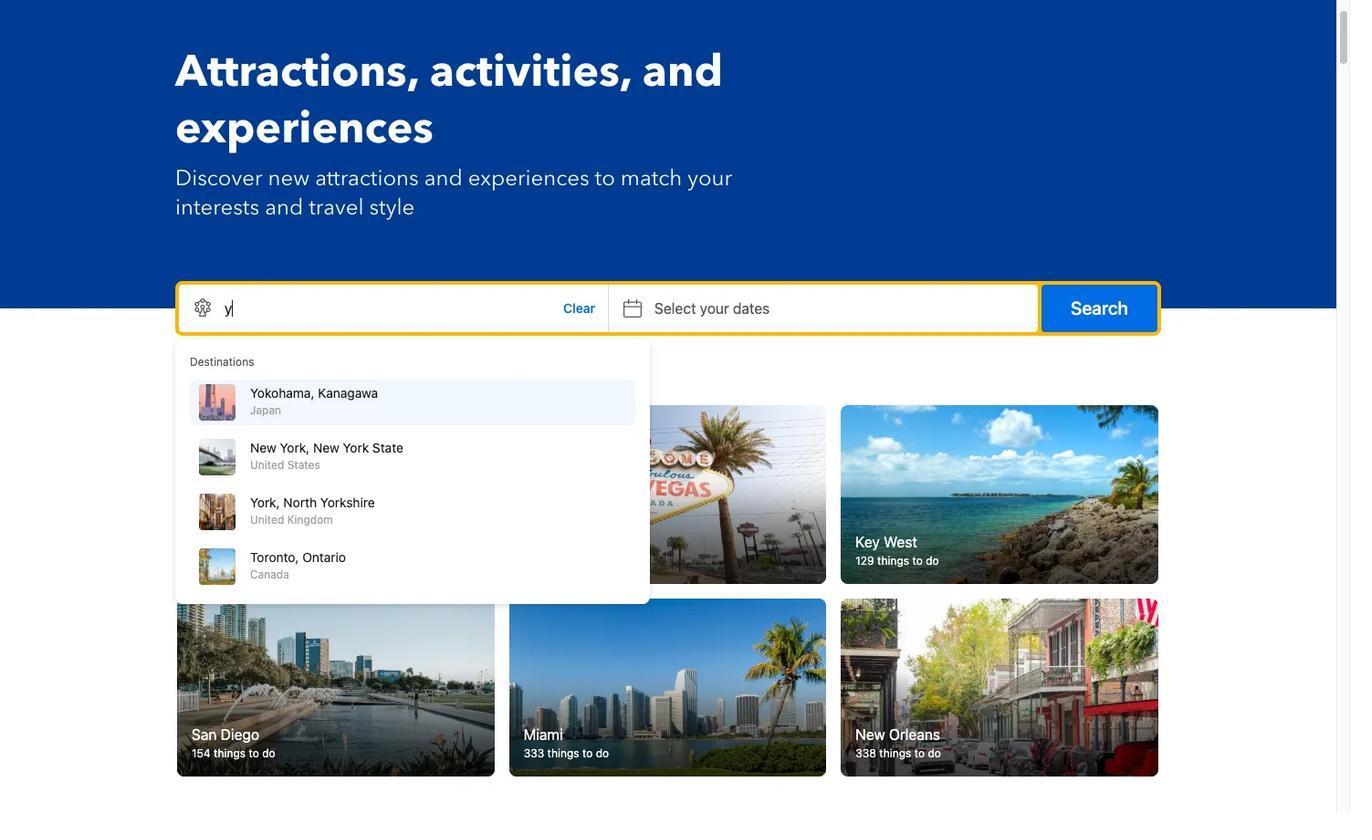Task type: vqa. For each thing, say whether or not it's contained in the screenshot.
1 within "SEARCH FIELD"
no



Task type: describe. For each thing, give the bounding box(es) containing it.
kanagawa
[[318, 385, 378, 401]]

select your dates
[[655, 300, 770, 317]]

kingdom
[[287, 513, 333, 527]]

attractions
[[315, 163, 419, 194]]

new york image
[[177, 405, 495, 584]]

states
[[287, 458, 320, 472]]

select
[[655, 300, 696, 317]]

Where are you going? search field
[[179, 285, 608, 332]]

do for new orleans
[[928, 747, 941, 761]]

orleans
[[889, 727, 941, 744]]

to for new orleans
[[915, 747, 925, 761]]

yokohama,
[[250, 385, 315, 401]]

canada
[[250, 568, 289, 582]]

san
[[192, 727, 217, 744]]

1 horizontal spatial experiences
[[468, 163, 590, 194]]

things inside miami 333 things to do
[[548, 747, 580, 761]]

things for key west
[[878, 554, 910, 568]]

new for new orleans
[[856, 727, 886, 744]]

san diego 154 things to do
[[192, 727, 275, 761]]

travel
[[309, 193, 364, 223]]

miami image
[[509, 599, 827, 777]]

new for new york, new york state
[[250, 440, 277, 456]]

miami
[[524, 727, 563, 744]]

338
[[856, 747, 877, 761]]

0 vertical spatial experiences
[[175, 99, 434, 159]]

nearby
[[177, 365, 242, 390]]

match
[[621, 163, 682, 194]]

new orleans 338 things to do
[[856, 727, 941, 761]]

york, north yorkshire united kingdom
[[250, 495, 375, 527]]

attractions,
[[175, 42, 419, 102]]

do for san diego
[[262, 747, 275, 761]]

activities,
[[430, 42, 632, 102]]

your inside attractions, activities, and experiences discover new attractions and experiences to match your interests and travel style
[[688, 163, 733, 194]]

yokohama, kanagawa japan
[[250, 385, 378, 417]]

clear button
[[551, 285, 608, 332]]

key west 129 things to do
[[856, 534, 939, 568]]

toronto,
[[250, 550, 299, 565]]

2 horizontal spatial and
[[643, 42, 723, 102]]

333
[[524, 747, 544, 761]]

do for new york
[[267, 554, 281, 568]]

to for san diego
[[249, 747, 259, 761]]

do inside miami 333 things to do
[[596, 747, 609, 761]]

1 vertical spatial your
[[700, 300, 730, 317]]

york inside new york, new york state united states
[[343, 440, 369, 456]]

key
[[856, 534, 880, 550]]

dates
[[733, 300, 770, 317]]

nearby destinations
[[177, 365, 356, 390]]

new
[[268, 163, 310, 194]]

to inside attractions, activities, and experiences discover new attractions and experiences to match your interests and travel style
[[595, 163, 615, 194]]

diego
[[221, 727, 259, 744]]

new for new york
[[192, 534, 221, 550]]



Task type: locate. For each thing, give the bounding box(es) containing it.
united inside york, north yorkshire united kingdom
[[250, 513, 284, 527]]

united inside new york, new york state united states
[[250, 458, 284, 472]]

0 vertical spatial york,
[[280, 440, 310, 456]]

yorkshire
[[320, 495, 375, 511]]

york, up states
[[280, 440, 310, 456]]

to for key west
[[913, 554, 923, 568]]

154
[[192, 747, 211, 761]]

new york 1163 things to do
[[192, 534, 281, 568]]

things
[[219, 554, 251, 568], [878, 554, 910, 568], [214, 747, 246, 761], [548, 747, 580, 761], [880, 747, 912, 761]]

1 horizontal spatial york
[[343, 440, 369, 456]]

1163
[[192, 554, 216, 568]]

things down diego
[[214, 747, 246, 761]]

0 vertical spatial york
[[343, 440, 369, 456]]

united down 'north'
[[250, 513, 284, 527]]

do right 129
[[926, 554, 939, 568]]

attractions, activities, and experiences discover new attractions and experiences to match your interests and travel style
[[175, 42, 733, 223]]

do inside new york 1163 things to do
[[267, 554, 281, 568]]

0 horizontal spatial and
[[265, 193, 303, 223]]

to down diego
[[249, 747, 259, 761]]

york,
[[280, 440, 310, 456], [250, 495, 280, 511]]

to
[[595, 163, 615, 194], [254, 554, 264, 568], [913, 554, 923, 568], [249, 747, 259, 761], [583, 747, 593, 761], [915, 747, 925, 761]]

to inside miami 333 things to do
[[583, 747, 593, 761]]

toronto, ontario canada
[[250, 550, 346, 582]]

experiences
[[175, 99, 434, 159], [468, 163, 590, 194]]

style
[[369, 193, 415, 223]]

new up 1163
[[192, 534, 221, 550]]

york
[[343, 440, 369, 456], [225, 534, 255, 550]]

search button
[[1042, 285, 1158, 332]]

0 vertical spatial your
[[688, 163, 733, 194]]

0 vertical spatial united
[[250, 458, 284, 472]]

1 vertical spatial york,
[[250, 495, 280, 511]]

search
[[1071, 298, 1129, 319]]

things inside san diego 154 things to do
[[214, 747, 246, 761]]

new down japan
[[250, 440, 277, 456]]

new up states
[[313, 440, 340, 456]]

las vegas image
[[509, 405, 827, 584]]

2 united from the top
[[250, 513, 284, 527]]

state
[[373, 440, 404, 456]]

your right match
[[688, 163, 733, 194]]

do inside the key west 129 things to do
[[926, 554, 939, 568]]

new york, new york state united states
[[250, 440, 404, 472]]

to down orleans
[[915, 747, 925, 761]]

do for key west
[[926, 554, 939, 568]]

discover
[[175, 163, 263, 194]]

things inside new york 1163 things to do
[[219, 554, 251, 568]]

things right 1163
[[219, 554, 251, 568]]

things for new orleans
[[880, 747, 912, 761]]

york, inside york, north yorkshire united kingdom
[[250, 495, 280, 511]]

things for san diego
[[214, 747, 246, 761]]

do up canada
[[267, 554, 281, 568]]

destinations
[[190, 355, 254, 369]]

west
[[884, 534, 918, 550]]

york up canada
[[225, 534, 255, 550]]

to up canada
[[254, 554, 264, 568]]

york, left 'north'
[[250, 495, 280, 511]]

do inside new orleans 338 things to do
[[928, 747, 941, 761]]

do
[[267, 554, 281, 568], [926, 554, 939, 568], [262, 747, 275, 761], [596, 747, 609, 761], [928, 747, 941, 761]]

york inside new york 1163 things to do
[[225, 534, 255, 550]]

1 vertical spatial united
[[250, 513, 284, 527]]

do right 154
[[262, 747, 275, 761]]

york left state at the left bottom of page
[[343, 440, 369, 456]]

to inside the key west 129 things to do
[[913, 554, 923, 568]]

things inside new orleans 338 things to do
[[880, 747, 912, 761]]

new inside new orleans 338 things to do
[[856, 727, 886, 744]]

to inside san diego 154 things to do
[[249, 747, 259, 761]]

interests
[[175, 193, 259, 223]]

to for new york
[[254, 554, 264, 568]]

new orleans image
[[841, 599, 1159, 777]]

to down west
[[913, 554, 923, 568]]

1 vertical spatial experiences
[[468, 163, 590, 194]]

york, inside new york, new york state united states
[[280, 440, 310, 456]]

to inside new york 1163 things to do
[[254, 554, 264, 568]]

and
[[643, 42, 723, 102], [424, 163, 463, 194], [265, 193, 303, 223]]

san diego image
[[177, 599, 495, 777]]

to left match
[[595, 163, 615, 194]]

things down miami
[[548, 747, 580, 761]]

0 horizontal spatial york
[[225, 534, 255, 550]]

ontario
[[302, 550, 346, 565]]

things inside the key west 129 things to do
[[878, 554, 910, 568]]

your
[[688, 163, 733, 194], [700, 300, 730, 317]]

united left states
[[250, 458, 284, 472]]

destinations
[[247, 365, 356, 390]]

do inside san diego 154 things to do
[[262, 747, 275, 761]]

things for new york
[[219, 554, 251, 568]]

do down orleans
[[928, 747, 941, 761]]

to inside new orleans 338 things to do
[[915, 747, 925, 761]]

1 united from the top
[[250, 458, 284, 472]]

1 vertical spatial york
[[225, 534, 255, 550]]

129
[[856, 554, 875, 568]]

key west image
[[841, 405, 1159, 584]]

0 horizontal spatial experiences
[[175, 99, 434, 159]]

new inside new york 1163 things to do
[[192, 534, 221, 550]]

miami 333 things to do
[[524, 727, 609, 761]]

japan
[[250, 404, 281, 417]]

united
[[250, 458, 284, 472], [250, 513, 284, 527]]

1 horizontal spatial and
[[424, 163, 463, 194]]

things down west
[[878, 554, 910, 568]]

new up 338
[[856, 727, 886, 744]]

to right 333
[[583, 747, 593, 761]]

new
[[250, 440, 277, 456], [313, 440, 340, 456], [192, 534, 221, 550], [856, 727, 886, 744]]

north
[[283, 495, 317, 511]]

your left dates
[[700, 300, 730, 317]]

things down orleans
[[880, 747, 912, 761]]

do right 333
[[596, 747, 609, 761]]

clear
[[564, 300, 595, 316]]



